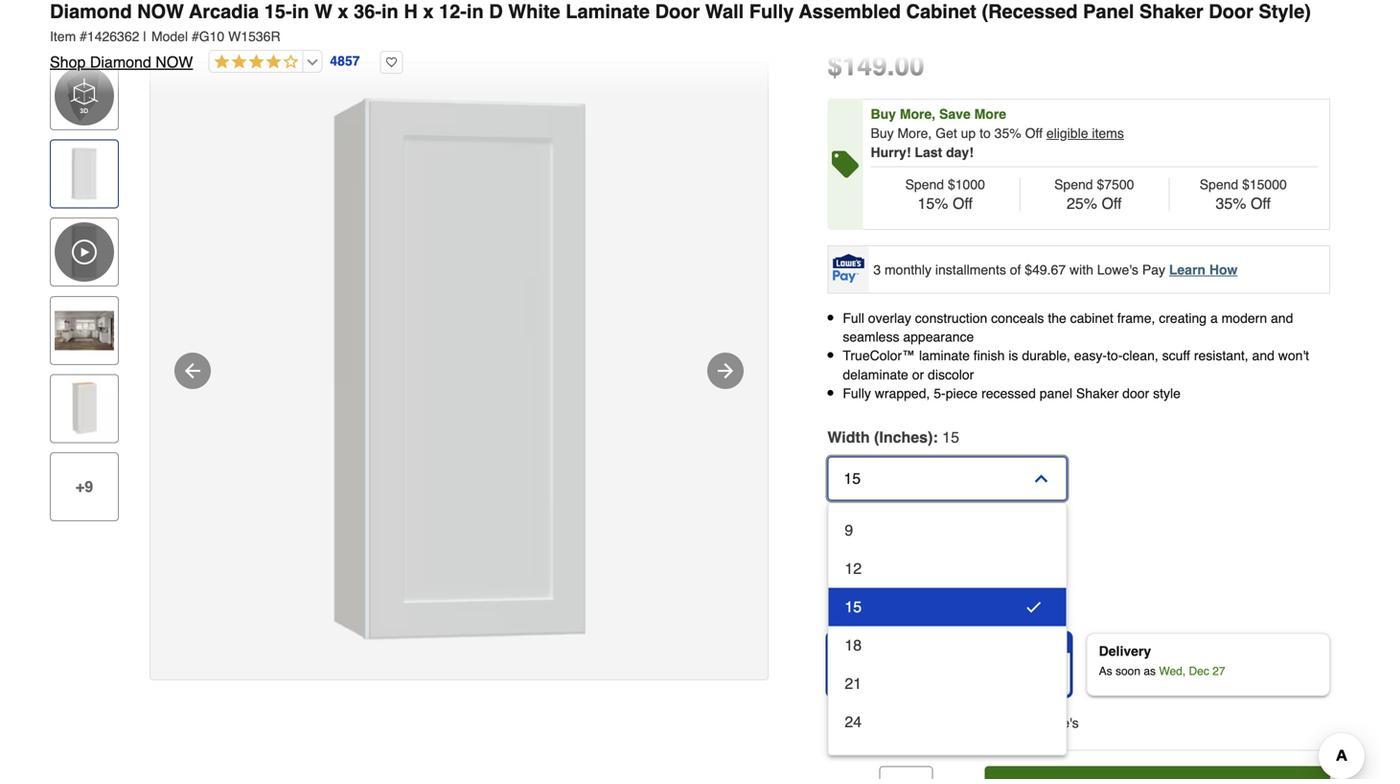 Task type: locate. For each thing, give the bounding box(es) containing it.
shaker inside the full overlay construction conceals the cabinet frame, creating a modern and seamless appearance truecolor™ laminate finish is durable, easy-to-clean, scuff resistant, and won't delaminate or discolor fully wrapped, 5-piece recessed panel shaker door style
[[1077, 386, 1119, 401]]

delivery
[[1099, 644, 1152, 659]]

1 vertical spatial buy
[[871, 126, 894, 141]]

and left won't
[[1253, 348, 1275, 364]]

1 vertical spatial shaker
[[1077, 386, 1119, 401]]

eligible items button
[[1047, 126, 1125, 141]]

0 vertical spatial fully
[[750, 0, 794, 23]]

1 vertical spatial 27
[[845, 752, 862, 769]]

buy more, save more
[[871, 106, 1007, 122]]

21
[[845, 675, 862, 693]]

door left style)
[[1209, 0, 1254, 23]]

buy inside buy more, get up to 35% off eligible items hurry! last day!
[[871, 126, 894, 141]]

3 spend from the left
[[1200, 177, 1239, 192]]

0 horizontal spatial in
[[292, 0, 309, 23]]

27 down pickup icon at right bottom
[[845, 752, 862, 769]]

(inches)
[[875, 429, 933, 446], [880, 519, 939, 536]]

1 horizontal spatial shaker
[[1140, 0, 1204, 23]]

35% inside spend $15000 35% off
[[1216, 195, 1247, 212]]

2 spend from the left
[[1055, 177, 1094, 192]]

fully down delaminate
[[843, 386, 871, 401]]

15 right :
[[943, 429, 960, 446]]

27 inside "delivery as soon as wed, dec 27"
[[1213, 665, 1226, 678]]

0 horizontal spatial 27
[[845, 752, 862, 769]]

recessed
[[982, 386, 1036, 401]]

off down $15000
[[1251, 195, 1271, 212]]

off for 35% off
[[1251, 195, 1271, 212]]

and
[[1271, 311, 1294, 326], [1253, 348, 1275, 364]]

1 spend from the left
[[906, 177, 945, 192]]

up
[[961, 126, 976, 141]]

9 12
[[845, 522, 862, 578]]

ready
[[840, 665, 874, 678]]

off inside the spend $7500 25% off
[[1102, 195, 1122, 212]]

h
[[404, 0, 418, 23]]

monthly
[[885, 262, 932, 277]]

spend up '15%' in the top of the page
[[906, 177, 945, 192]]

1 horizontal spatial in
[[382, 0, 399, 23]]

0 vertical spatial more,
[[900, 106, 936, 122]]

lowe's right jose
[[1038, 716, 1079, 731]]

arcadia
[[189, 0, 259, 23]]

0 horizontal spatial 15
[[845, 598, 862, 616]]

off for 25% off
[[1102, 195, 1122, 212]]

off inside buy more, get up to 35% off eligible items hurry! last day!
[[1026, 126, 1043, 141]]

lowe's
[[1098, 262, 1139, 277], [1038, 716, 1079, 731]]

in left w
[[292, 0, 309, 23]]

2 horizontal spatial spend
[[1200, 177, 1239, 192]]

fully right wall
[[750, 0, 794, 23]]

checkmark image
[[1024, 598, 1044, 617]]

2 x from the left
[[423, 0, 434, 23]]

0 horizontal spatial spend
[[906, 177, 945, 192]]

36-
[[354, 0, 382, 23]]

0 vertical spatial 27
[[1213, 665, 1226, 678]]

diamond down "1426362"
[[90, 53, 151, 71]]

0 vertical spatial (inches)
[[875, 429, 933, 446]]

24 button
[[829, 703, 1067, 742]]

shaker
[[1140, 0, 1204, 23], [1077, 386, 1119, 401]]

diamond up "1426362"
[[50, 0, 132, 23]]

buy more, get up to 35% off eligible items hurry! last day!
[[871, 126, 1125, 160]]

as
[[1144, 665, 1156, 678]]

27
[[1213, 665, 1226, 678], [845, 752, 862, 769]]

4 stars image
[[209, 54, 299, 71]]

0 horizontal spatial x
[[338, 0, 349, 23]]

35% inside buy more, get up to 35% off eligible items hurry! last day!
[[995, 126, 1022, 141]]

1 vertical spatial 35%
[[1216, 195, 1247, 212]]

cabinet
[[1071, 311, 1114, 326]]

fully
[[750, 0, 794, 23], [843, 386, 871, 401]]

$15000
[[1243, 177, 1288, 192]]

off down "$1000"
[[953, 195, 973, 212]]

easy-
[[1075, 348, 1107, 364]]

0 horizontal spatial #
[[80, 29, 87, 44]]

2 horizontal spatial in
[[467, 0, 484, 23]]

2 in from the left
[[382, 0, 399, 23]]

0 horizontal spatial 35%
[[995, 126, 1022, 141]]

1 horizontal spatial 35%
[[1216, 195, 1247, 212]]

1 horizontal spatial x
[[423, 0, 434, 23]]

e. san jose lowe's
[[962, 716, 1079, 731]]

1 horizontal spatial 15
[[943, 429, 960, 446]]

and right modern
[[1271, 311, 1294, 326]]

arrow left image
[[181, 360, 204, 383]]

35%
[[995, 126, 1022, 141], [1216, 195, 1247, 212]]

e.
[[962, 716, 975, 731]]

27 right dec
[[1213, 665, 1226, 678]]

pickup
[[840, 644, 884, 659], [902, 716, 942, 731]]

laminate
[[919, 348, 970, 364]]

149
[[843, 51, 888, 82]]

save
[[940, 106, 971, 122]]

door
[[655, 0, 700, 23], [1209, 0, 1254, 23]]

off inside spend $15000 35% off
[[1251, 195, 1271, 212]]

0 horizontal spatial fully
[[750, 0, 794, 23]]

1 horizontal spatial 27
[[1213, 665, 1226, 678]]

laminate
[[566, 0, 650, 23]]

fully inside the full overlay construction conceals the cabinet frame, creating a modern and seamless appearance truecolor™ laminate finish is durable, easy-to-clean, scuff resistant, and won't delaminate or discolor fully wrapped, 5-piece recessed panel shaker door style
[[843, 386, 871, 401]]

0 vertical spatial 35%
[[995, 126, 1022, 141]]

18
[[845, 637, 862, 654]]

more, up last
[[898, 126, 932, 141]]

0 vertical spatial now
[[137, 0, 184, 23]]

1 vertical spatial lowe's
[[1038, 716, 1079, 731]]

0 horizontal spatial pickup
[[840, 644, 884, 659]]

more, left save
[[900, 106, 936, 122]]

x right w
[[338, 0, 349, 23]]

spend left $15000
[[1200, 177, 1239, 192]]

12-
[[439, 0, 467, 23]]

shaker down easy-
[[1077, 386, 1119, 401]]

resistant,
[[1195, 348, 1249, 364]]

spend inside the spend $7500 25% off
[[1055, 177, 1094, 192]]

0 horizontal spatial lowe's
[[1038, 716, 1079, 731]]

to-
[[1107, 348, 1123, 364]]

lowes pay logo image
[[830, 254, 868, 283]]

now up model
[[137, 0, 184, 23]]

diamond now  #g10 w1536r - thumbnail2 image
[[55, 301, 114, 360]]

item number 1 4 2 6 3 6 2 and model number g 1 0   w 1 5 3 6 r element
[[50, 27, 1331, 46]]

diamond inside diamond now arcadia 15-in w x 36-in h x 12-in d white laminate door wall fully assembled cabinet (recessed panel shaker door style) item # 1426362 | model # g10 w1536r
[[50, 0, 132, 23]]

1 horizontal spatial pickup
[[902, 716, 942, 731]]

arrow right image
[[714, 360, 737, 383]]

option group containing pickup
[[820, 626, 1339, 704]]

(inches) for height
[[880, 519, 939, 536]]

x right h on the top left of page
[[423, 0, 434, 23]]

0 horizontal spatial shaker
[[1077, 386, 1119, 401]]

overlay
[[868, 311, 912, 326]]

0 vertical spatial lowe's
[[1098, 262, 1139, 277]]

option group
[[820, 626, 1339, 704]]

1 horizontal spatial door
[[1209, 0, 1254, 23]]

(inches) up 12 button
[[880, 519, 939, 536]]

off down $7500 on the right of page
[[1102, 195, 1122, 212]]

off left eligible
[[1026, 126, 1043, 141]]

more, inside buy more, get up to 35% off eligible items hurry! last day!
[[898, 126, 932, 141]]

0 vertical spatial diamond
[[50, 0, 132, 23]]

# right model
[[192, 29, 199, 44]]

to
[[980, 126, 991, 141]]

# right item
[[80, 29, 87, 44]]

now down model
[[156, 53, 193, 71]]

items
[[1092, 126, 1125, 141]]

more, for get
[[898, 126, 932, 141]]

or
[[913, 367, 924, 382]]

w
[[314, 0, 333, 23]]

#
[[80, 29, 87, 44], [192, 29, 199, 44]]

0 horizontal spatial door
[[655, 0, 700, 23]]

frame,
[[1118, 311, 1156, 326]]

white
[[508, 0, 561, 23]]

15 inside 15 button
[[845, 598, 862, 616]]

spend inside spend $15000 35% off
[[1200, 177, 1239, 192]]

1 vertical spatial pickup
[[902, 716, 942, 731]]

in left h on the top left of page
[[382, 0, 399, 23]]

1 horizontal spatial spend
[[1055, 177, 1094, 192]]

1 door from the left
[[655, 0, 700, 23]]

shaker right panel
[[1140, 0, 1204, 23]]

spend up 25%
[[1055, 177, 1094, 192]]

panel
[[1040, 386, 1073, 401]]

clean,
[[1123, 348, 1159, 364]]

15 down 12
[[845, 598, 862, 616]]

35% down $15000
[[1216, 195, 1247, 212]]

diamond now  #g10 w1536r image
[[151, 62, 768, 680]]

conceals
[[992, 311, 1045, 326]]

spend $1000 15% off
[[906, 177, 986, 212]]

1 vertical spatial 15
[[845, 598, 862, 616]]

1 vertical spatial more,
[[898, 126, 932, 141]]

0 vertical spatial 15
[[943, 429, 960, 446]]

4857
[[330, 53, 360, 69]]

lowe's left pay
[[1098, 262, 1139, 277]]

off inside the spend $1000 15% off
[[953, 195, 973, 212]]

door up "item number 1 4 2 6 3 6 2 and model number g 1 0   w 1 5 3 6 r" element
[[655, 0, 700, 23]]

spend $15000 35% off
[[1200, 177, 1288, 212]]

2 buy from the top
[[871, 126, 894, 141]]

width (inches) : 15
[[828, 429, 960, 446]]

35% right to
[[995, 126, 1022, 141]]

(inches) down wrapped,
[[875, 429, 933, 446]]

creating
[[1159, 311, 1207, 326]]

durable,
[[1022, 348, 1071, 364]]

Stepper number input field with increment and decrement buttons number field
[[880, 767, 933, 780]]

1 buy from the top
[[871, 106, 896, 122]]

0 vertical spatial buy
[[871, 106, 896, 122]]

$49.67
[[1025, 262, 1066, 277]]

:
[[933, 429, 938, 446]]

15-
[[264, 0, 292, 23]]

3 in from the left
[[467, 0, 484, 23]]

in
[[292, 0, 309, 23], [382, 0, 399, 23], [467, 0, 484, 23]]

now inside diamond now arcadia 15-in w x 36-in h x 12-in d white laminate door wall fully assembled cabinet (recessed panel shaker door style) item # 1426362 | model # g10 w1536r
[[137, 0, 184, 23]]

spend for 35% off
[[1200, 177, 1239, 192]]

15
[[943, 429, 960, 446], [845, 598, 862, 616]]

1 horizontal spatial fully
[[843, 386, 871, 401]]

$1000
[[948, 177, 986, 192]]

1 vertical spatial (inches)
[[880, 519, 939, 536]]

appearance
[[904, 329, 974, 345]]

pickup up ready
[[840, 644, 884, 659]]

in left d on the left top of the page
[[467, 0, 484, 23]]

pickup right free
[[902, 716, 942, 731]]

0 vertical spatial shaker
[[1140, 0, 1204, 23]]

1 vertical spatial fully
[[843, 386, 871, 401]]

1 horizontal spatial #
[[192, 29, 199, 44]]

spend inside the spend $1000 15% off
[[906, 177, 945, 192]]



Task type: vqa. For each thing, say whether or not it's contained in the screenshot.
top ( 1 )
no



Task type: describe. For each thing, give the bounding box(es) containing it.
27 inside button
[[845, 752, 862, 769]]

free
[[862, 716, 898, 731]]

scuff
[[1163, 348, 1191, 364]]

2 door from the left
[[1209, 0, 1254, 23]]

spend $7500 25% off
[[1055, 177, 1135, 212]]

seamless
[[843, 329, 900, 345]]

diamond now  #g10 w1536r - thumbnail image
[[55, 144, 114, 204]]

item
[[50, 29, 76, 44]]

5-
[[934, 386, 946, 401]]

hurry!
[[871, 145, 911, 160]]

eligible
[[1047, 126, 1089, 141]]

18 button
[[829, 627, 1067, 665]]

9 button
[[829, 512, 1067, 550]]

wall
[[706, 0, 744, 23]]

jose
[[1006, 716, 1034, 731]]

+9 button
[[50, 453, 119, 522]]

tag filled image
[[832, 151, 859, 178]]

as
[[1099, 665, 1113, 678]]

san
[[978, 716, 1002, 731]]

15%
[[918, 195, 949, 212]]

1 vertical spatial now
[[156, 53, 193, 71]]

a
[[1211, 311, 1218, 326]]

style)
[[1259, 0, 1312, 23]]

heart outline image
[[380, 51, 403, 74]]

height (inches)
[[828, 519, 939, 536]]

spend for 25% off
[[1055, 177, 1094, 192]]

more, for save
[[900, 106, 936, 122]]

shop
[[50, 53, 86, 71]]

door
[[1123, 386, 1150, 401]]

modern
[[1222, 311, 1268, 326]]

style
[[1154, 386, 1181, 401]]

delivery as soon as wed, dec 27
[[1099, 644, 1226, 678]]

last
[[915, 145, 943, 160]]

$
[[828, 51, 843, 82]]

g10
[[199, 29, 225, 44]]

12 button
[[829, 550, 1067, 588]]

1 in from the left
[[292, 0, 309, 23]]

1 x from the left
[[338, 0, 349, 23]]

00
[[895, 51, 925, 82]]

.
[[888, 51, 895, 82]]

won't
[[1279, 348, 1310, 364]]

full overlay construction conceals the cabinet frame, creating a modern and seamless appearance truecolor™ laminate finish is durable, easy-to-clean, scuff resistant, and won't delaminate or discolor fully wrapped, 5-piece recessed panel shaker door style
[[843, 311, 1310, 401]]

day!
[[946, 145, 974, 160]]

0 vertical spatial and
[[1271, 311, 1294, 326]]

discolor
[[928, 367, 974, 382]]

height
[[828, 519, 876, 536]]

spend for 15% off
[[906, 177, 945, 192]]

buy for buy more, get up to 35% off eligible items hurry! last day!
[[871, 126, 894, 141]]

27 button
[[829, 742, 1067, 780]]

1 vertical spatial and
[[1253, 348, 1275, 364]]

learn
[[1170, 262, 1206, 277]]

24
[[845, 713, 862, 731]]

wed,
[[1160, 665, 1186, 678]]

d
[[489, 0, 503, 23]]

panel
[[1083, 0, 1135, 23]]

(inches) for width
[[875, 429, 933, 446]]

buy for buy more, save more
[[871, 106, 896, 122]]

learn how link
[[1170, 262, 1238, 277]]

3
[[874, 262, 881, 277]]

3 monthly installments of $49.67 with lowe's pay learn how
[[874, 262, 1238, 277]]

width
[[828, 429, 870, 446]]

pickup image
[[839, 716, 855, 731]]

soon
[[1116, 665, 1141, 678]]

with
[[1070, 262, 1094, 277]]

dec
[[1189, 665, 1210, 678]]

off for 15% off
[[953, 195, 973, 212]]

assembled
[[799, 0, 901, 23]]

1 horizontal spatial lowe's
[[1098, 262, 1139, 277]]

0 vertical spatial pickup
[[840, 644, 884, 659]]

piece
[[946, 386, 978, 401]]

(recessed
[[982, 0, 1078, 23]]

2 # from the left
[[192, 29, 199, 44]]

shaker inside diamond now arcadia 15-in w x 36-in h x 12-in d white laminate door wall fully assembled cabinet (recessed panel shaker door style) item # 1426362 | model # g10 w1536r
[[1140, 0, 1204, 23]]

9
[[845, 522, 854, 539]]

15 button
[[829, 588, 1067, 627]]

fully inside diamond now arcadia 15-in w x 36-in h x 12-in d white laminate door wall fully assembled cabinet (recessed panel shaker door style) item # 1426362 | model # g10 w1536r
[[750, 0, 794, 23]]

shop diamond now
[[50, 53, 193, 71]]

the
[[1048, 311, 1067, 326]]

finish
[[974, 348, 1005, 364]]

cabinet
[[907, 0, 977, 23]]

full
[[843, 311, 865, 326]]

pay
[[1143, 262, 1166, 277]]

1 # from the left
[[80, 29, 87, 44]]

diamond now  #g10 w1536r - thumbnail3 image
[[55, 379, 114, 439]]

of
[[1010, 262, 1022, 277]]

12
[[845, 560, 862, 578]]

construction
[[915, 311, 988, 326]]

25%
[[1067, 195, 1098, 212]]

pickup ready
[[840, 644, 884, 678]]

is
[[1009, 348, 1019, 364]]

more
[[975, 106, 1007, 122]]

21 button
[[829, 665, 1067, 703]]

1 vertical spatial diamond
[[90, 53, 151, 71]]

delaminate
[[843, 367, 909, 382]]

+9
[[76, 478, 93, 496]]



